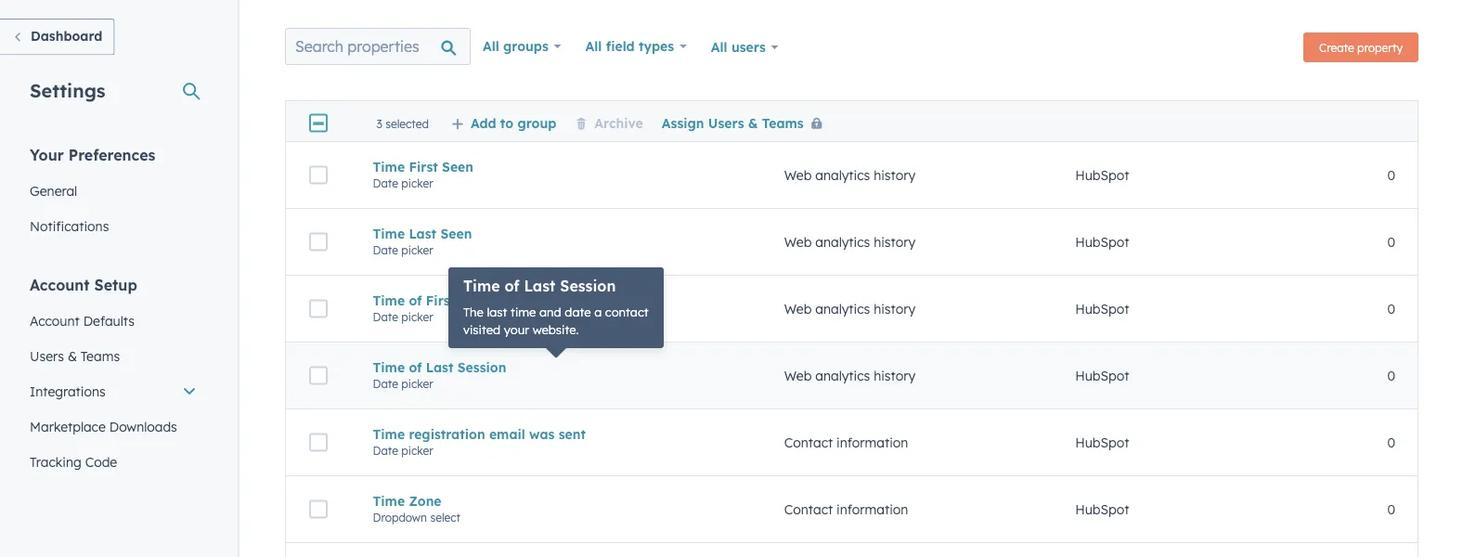 Task type: locate. For each thing, give the bounding box(es) containing it.
0 horizontal spatial teams
[[81, 348, 120, 364]]

teams
[[762, 114, 804, 131], [81, 348, 120, 364]]

3 web analytics history from the top
[[784, 301, 915, 317]]

5 date from the top
[[373, 444, 398, 457]]

all field types
[[585, 38, 674, 54]]

web analytics history for time of last session
[[784, 367, 915, 384]]

3 0 from the top
[[1387, 301, 1395, 317]]

time down time last seen date picker on the left of the page
[[373, 292, 405, 308]]

time first seen date picker
[[373, 159, 474, 190]]

1 vertical spatial information
[[837, 501, 908, 517]]

contact information for time zone
[[784, 501, 908, 517]]

4 web from the top
[[784, 367, 812, 384]]

analytics for time last seen
[[815, 234, 870, 250]]

3 analytics from the top
[[815, 301, 870, 317]]

last inside time of last session date picker
[[426, 359, 453, 375]]

time up dropdown
[[373, 493, 405, 509]]

web analytics history for time of first session
[[784, 301, 915, 317]]

1 analytics from the top
[[815, 167, 870, 183]]

1 horizontal spatial users
[[708, 114, 744, 131]]

session
[[560, 277, 616, 295], [459, 292, 508, 308], [457, 359, 506, 375]]

picker inside time first seen date picker
[[401, 176, 433, 190]]

time inside time last seen date picker
[[373, 225, 405, 242]]

time inside time of last session date picker
[[373, 359, 405, 375]]

session inside time of last session date picker
[[457, 359, 506, 375]]

3 picker from the top
[[401, 310, 433, 324]]

time of first session button
[[373, 292, 740, 308]]

hubspot for time registration email was sent
[[1075, 434, 1129, 451]]

2 web from the top
[[784, 234, 812, 250]]

of inside "time of first session date picker"
[[409, 292, 422, 308]]

1 horizontal spatial all
[[585, 38, 602, 54]]

4 0 from the top
[[1387, 367, 1395, 384]]

time down 3
[[373, 159, 405, 175]]

time registration email was sent date picker
[[373, 426, 586, 457]]

teams down users
[[762, 114, 804, 131]]

dashboard link
[[0, 19, 115, 55]]

history for time last seen
[[874, 234, 915, 250]]

1 account from the top
[[30, 275, 90, 294]]

& up integrations
[[68, 348, 77, 364]]

3 hubspot from the top
[[1075, 301, 1129, 317]]

6 0 from the top
[[1387, 501, 1395, 517]]

0 vertical spatial contact information
[[784, 434, 908, 451]]

time of last session date picker
[[373, 359, 506, 391]]

1 vertical spatial &
[[68, 348, 77, 364]]

add to group
[[471, 114, 556, 131]]

account defaults
[[30, 312, 135, 329]]

time last seen date picker
[[373, 225, 472, 257]]

3
[[376, 116, 382, 130]]

1 vertical spatial users
[[30, 348, 64, 364]]

picker down registration
[[401, 444, 433, 457]]

all
[[483, 38, 499, 54], [585, 38, 602, 54], [711, 39, 728, 55]]

time for time registration email was sent
[[373, 426, 405, 442]]

time of last session the last time and date a contact visited your website.
[[463, 277, 649, 337]]

2 contact from the top
[[784, 501, 833, 517]]

history
[[874, 167, 915, 183], [874, 234, 915, 250], [874, 301, 915, 317], [874, 367, 915, 384]]

2 information from the top
[[837, 501, 908, 517]]

visited
[[463, 322, 500, 337]]

1 horizontal spatial &
[[748, 114, 758, 131]]

time
[[373, 159, 405, 175], [373, 225, 405, 242], [463, 277, 500, 295], [373, 292, 405, 308], [373, 359, 405, 375], [373, 426, 405, 442], [373, 493, 405, 509]]

&
[[748, 114, 758, 131], [68, 348, 77, 364]]

0 vertical spatial seen
[[442, 159, 474, 175]]

5 picker from the top
[[401, 444, 433, 457]]

hubspot
[[1075, 167, 1129, 183], [1075, 234, 1129, 250], [1075, 301, 1129, 317], [1075, 367, 1129, 384], [1075, 434, 1129, 451], [1075, 501, 1129, 517]]

1 horizontal spatial teams
[[762, 114, 804, 131]]

time up the
[[463, 277, 500, 295]]

time for time of first session
[[373, 292, 405, 308]]

picker up time last seen date picker on the left of the page
[[401, 176, 433, 190]]

all groups
[[483, 38, 549, 54]]

of
[[505, 277, 519, 295], [409, 292, 422, 308], [409, 359, 422, 375]]

2 0 from the top
[[1387, 234, 1395, 250]]

of up time on the left bottom
[[505, 277, 519, 295]]

contact
[[784, 434, 833, 451], [784, 501, 833, 517]]

web
[[784, 167, 812, 183], [784, 234, 812, 250], [784, 301, 812, 317], [784, 367, 812, 384]]

2 history from the top
[[874, 234, 915, 250]]

1 picker from the top
[[401, 176, 433, 190]]

users & teams link
[[19, 338, 208, 374]]

all users
[[711, 39, 766, 55]]

4 history from the top
[[874, 367, 915, 384]]

1 0 from the top
[[1387, 167, 1395, 183]]

last down time first seen date picker
[[409, 225, 436, 242]]

0 for time last seen
[[1387, 234, 1395, 250]]

picker inside time of last session date picker
[[401, 377, 433, 391]]

1 vertical spatial seen
[[440, 225, 472, 242]]

session up a
[[560, 277, 616, 295]]

last down "time of first session date picker"
[[426, 359, 453, 375]]

time last seen button
[[373, 225, 740, 242]]

session down visited
[[457, 359, 506, 375]]

1 information from the top
[[837, 434, 908, 451]]

1 contact information from the top
[[784, 434, 908, 451]]

web for time of last session
[[784, 367, 812, 384]]

4 picker from the top
[[401, 377, 433, 391]]

seen down time first seen date picker
[[440, 225, 472, 242]]

create
[[1319, 40, 1354, 54]]

of down "time of first session date picker"
[[409, 359, 422, 375]]

2 hubspot from the top
[[1075, 234, 1129, 250]]

website.
[[533, 322, 579, 337]]

account up users & teams on the bottom left
[[30, 312, 80, 329]]

picker left the
[[401, 310, 433, 324]]

contact information
[[784, 434, 908, 451], [784, 501, 908, 517]]

1 date from the top
[[373, 176, 398, 190]]

picker up registration
[[401, 377, 433, 391]]

last
[[409, 225, 436, 242], [524, 277, 556, 295], [426, 359, 453, 375]]

1 vertical spatial contact
[[784, 501, 833, 517]]

0 vertical spatial account
[[30, 275, 90, 294]]

6 hubspot from the top
[[1075, 501, 1129, 517]]

dropdown
[[373, 510, 427, 524]]

session inside "time of first session date picker"
[[459, 292, 508, 308]]

all for all groups
[[483, 38, 499, 54]]

hubspot for time zone
[[1075, 501, 1129, 517]]

information
[[837, 434, 908, 451], [837, 501, 908, 517]]

picker up "time of first session date picker"
[[401, 243, 433, 257]]

time of first session date picker
[[373, 292, 508, 324]]

seen inside time first seen date picker
[[442, 159, 474, 175]]

3 history from the top
[[874, 301, 915, 317]]

1 web analytics history from the top
[[784, 167, 915, 183]]

2 date from the top
[[373, 243, 398, 257]]

contact
[[605, 304, 649, 319]]

2 horizontal spatial all
[[711, 39, 728, 55]]

account setup
[[30, 275, 137, 294]]

users
[[731, 39, 766, 55]]

seen down add
[[442, 159, 474, 175]]

time left registration
[[373, 426, 405, 442]]

account
[[30, 275, 90, 294], [30, 312, 80, 329]]

analytics
[[815, 167, 870, 183], [815, 234, 870, 250], [815, 301, 870, 317], [815, 367, 870, 384]]

1 contact from the top
[[784, 434, 833, 451]]

seen inside time last seen date picker
[[440, 225, 472, 242]]

of left the
[[409, 292, 422, 308]]

all left users
[[711, 39, 728, 55]]

3 web from the top
[[784, 301, 812, 317]]

seen
[[442, 159, 474, 175], [440, 225, 472, 242]]

time inside time registration email was sent date picker
[[373, 426, 405, 442]]

all left field
[[585, 38, 602, 54]]

1 vertical spatial account
[[30, 312, 80, 329]]

users up integrations
[[30, 348, 64, 364]]

1 hubspot from the top
[[1075, 167, 1129, 183]]

1 history from the top
[[874, 167, 915, 183]]

history for time of first session
[[874, 301, 915, 317]]

0 horizontal spatial users
[[30, 348, 64, 364]]

archive
[[594, 114, 643, 131]]

teams inside account setup element
[[81, 348, 120, 364]]

session up visited
[[459, 292, 508, 308]]

4 web analytics history from the top
[[784, 367, 915, 384]]

users right assign
[[708, 114, 744, 131]]

time down "time of first session date picker"
[[373, 359, 405, 375]]

session inside time of last session the last time and date a contact visited your website.
[[560, 277, 616, 295]]

time down time first seen date picker
[[373, 225, 405, 242]]

web analytics history for time first seen
[[784, 167, 915, 183]]

hubspot for time last seen
[[1075, 234, 1129, 250]]

0 vertical spatial first
[[409, 159, 438, 175]]

time of last session button
[[373, 359, 740, 375]]

all for all field types
[[585, 38, 602, 54]]

general link
[[19, 173, 208, 208]]

dashboard
[[31, 28, 102, 44]]

time inside time of last session the last time and date a contact visited your website.
[[463, 277, 500, 295]]

users
[[708, 114, 744, 131], [30, 348, 64, 364]]

analytics for time first seen
[[815, 167, 870, 183]]

time zone button
[[373, 493, 740, 509]]

time inside "time of first session date picker"
[[373, 292, 405, 308]]

0 vertical spatial teams
[[762, 114, 804, 131]]

all groups button
[[471, 28, 573, 65]]

2 analytics from the top
[[815, 234, 870, 250]]

first
[[409, 159, 438, 175], [426, 292, 455, 308]]

time first seen button
[[373, 159, 740, 175]]

of inside time of last session the last time and date a contact visited your website.
[[505, 277, 519, 295]]

picker
[[401, 176, 433, 190], [401, 243, 433, 257], [401, 310, 433, 324], [401, 377, 433, 391], [401, 444, 433, 457]]

first inside time first seen date picker
[[409, 159, 438, 175]]

contact information for time registration email was sent
[[784, 434, 908, 451]]

0 vertical spatial &
[[748, 114, 758, 131]]

web analytics history for time last seen
[[784, 234, 915, 250]]

seen for time first seen
[[442, 159, 474, 175]]

0 vertical spatial users
[[708, 114, 744, 131]]

web for time of first session
[[784, 301, 812, 317]]

2 contact information from the top
[[784, 501, 908, 517]]

4 hubspot from the top
[[1075, 367, 1129, 384]]

account setup element
[[19, 274, 208, 550]]

1 vertical spatial contact information
[[784, 501, 908, 517]]

0 vertical spatial information
[[837, 434, 908, 451]]

0 for time first seen
[[1387, 167, 1395, 183]]

1 vertical spatial last
[[524, 277, 556, 295]]

all left groups
[[483, 38, 499, 54]]

0
[[1387, 167, 1395, 183], [1387, 234, 1395, 250], [1387, 301, 1395, 317], [1387, 367, 1395, 384], [1387, 434, 1395, 451], [1387, 501, 1395, 517]]

5 0 from the top
[[1387, 434, 1395, 451]]

teams down defaults
[[81, 348, 120, 364]]

time inside time first seen date picker
[[373, 159, 405, 175]]

tracking code link
[[19, 444, 208, 480]]

first left the
[[426, 292, 455, 308]]

0 horizontal spatial all
[[483, 38, 499, 54]]

2 account from the top
[[30, 312, 80, 329]]

3 date from the top
[[373, 310, 398, 324]]

your preferences element
[[19, 144, 208, 244]]

history for time of last session
[[874, 367, 915, 384]]

0 horizontal spatial &
[[68, 348, 77, 364]]

last inside time of last session the last time and date a contact visited your website.
[[524, 277, 556, 295]]

types
[[639, 38, 674, 54]]

4 analytics from the top
[[815, 367, 870, 384]]

1 vertical spatial first
[[426, 292, 455, 308]]

hubspot for time of last session
[[1075, 367, 1129, 384]]

marketplace
[[30, 418, 106, 434]]

& right assign
[[748, 114, 758, 131]]

date
[[565, 304, 591, 319]]

account up account defaults
[[30, 275, 90, 294]]

2 web analytics history from the top
[[784, 234, 915, 250]]

0 vertical spatial last
[[409, 225, 436, 242]]

1 web from the top
[[784, 167, 812, 183]]

settings
[[30, 78, 105, 102]]

date inside time last seen date picker
[[373, 243, 398, 257]]

4 date from the top
[[373, 377, 398, 391]]

date inside time of last session date picker
[[373, 377, 398, 391]]

Search search field
[[285, 28, 471, 65]]

5 hubspot from the top
[[1075, 434, 1129, 451]]

0 vertical spatial contact
[[784, 434, 833, 451]]

session for time of last session
[[457, 359, 506, 375]]

time for time last seen
[[373, 225, 405, 242]]

first down selected
[[409, 159, 438, 175]]

hubspot for time first seen
[[1075, 167, 1129, 183]]

groups
[[503, 38, 549, 54]]

integrations button
[[19, 374, 208, 409]]

tracking code
[[30, 454, 117, 470]]

last
[[487, 304, 507, 319]]

select
[[430, 510, 460, 524]]

time inside time zone dropdown select
[[373, 493, 405, 509]]

0 for time of first session
[[1387, 301, 1395, 317]]

of inside time of last session date picker
[[409, 359, 422, 375]]

2 vertical spatial last
[[426, 359, 453, 375]]

last up and
[[524, 277, 556, 295]]

last inside time last seen date picker
[[409, 225, 436, 242]]

1 vertical spatial teams
[[81, 348, 120, 364]]

2 picker from the top
[[401, 243, 433, 257]]

web analytics history
[[784, 167, 915, 183], [784, 234, 915, 250], [784, 301, 915, 317], [784, 367, 915, 384]]

date
[[373, 176, 398, 190], [373, 243, 398, 257], [373, 310, 398, 324], [373, 377, 398, 391], [373, 444, 398, 457]]



Task type: vqa. For each thing, say whether or not it's contained in the screenshot.


Task type: describe. For each thing, give the bounding box(es) containing it.
web for time first seen
[[784, 167, 812, 183]]

0 for time registration email was sent
[[1387, 434, 1395, 451]]

create property
[[1319, 40, 1403, 54]]

0 for time zone
[[1387, 501, 1395, 517]]

analytics for time of last session
[[815, 367, 870, 384]]

time registration email was sent button
[[373, 426, 740, 442]]

assign users & teams button
[[662, 114, 830, 131]]

contact for time registration email was sent
[[784, 434, 833, 451]]

time for time of last session
[[373, 359, 405, 375]]

of for time of first session
[[409, 292, 422, 308]]

time for time zone
[[373, 493, 405, 509]]

archive button
[[575, 114, 643, 131]]

web for time last seen
[[784, 234, 812, 250]]

time zone dropdown select
[[373, 493, 460, 524]]

picker inside "time of first session date picker"
[[401, 310, 433, 324]]

users & teams
[[30, 348, 120, 364]]

last for time of last session date picker
[[426, 359, 453, 375]]

contact for time zone
[[784, 501, 833, 517]]

account for account setup
[[30, 275, 90, 294]]

assign
[[662, 114, 704, 131]]

defaults
[[83, 312, 135, 329]]

your
[[30, 145, 64, 164]]

general
[[30, 182, 77, 199]]

integrations
[[30, 383, 106, 399]]

was
[[529, 426, 555, 442]]

information for time zone
[[837, 501, 908, 517]]

time for time first seen
[[373, 159, 405, 175]]

picker inside time last seen date picker
[[401, 243, 433, 257]]

downloads
[[109, 418, 177, 434]]

notifications
[[30, 218, 109, 234]]

users inside account setup element
[[30, 348, 64, 364]]

3 selected
[[376, 116, 429, 130]]

notifications link
[[19, 208, 208, 244]]

hubspot for time of first session
[[1075, 301, 1129, 317]]

session for time of first session
[[459, 292, 508, 308]]

all field types button
[[573, 28, 699, 65]]

all for all users
[[711, 39, 728, 55]]

preferences
[[68, 145, 155, 164]]

date inside time first seen date picker
[[373, 176, 398, 190]]

code
[[85, 454, 117, 470]]

last for time of last session the last time and date a contact visited your website.
[[524, 277, 556, 295]]

picker inside time registration email was sent date picker
[[401, 444, 433, 457]]

& inside account setup element
[[68, 348, 77, 364]]

and
[[539, 304, 561, 319]]

history for time first seen
[[874, 167, 915, 183]]

all users button
[[699, 28, 791, 67]]

first inside "time of first session date picker"
[[426, 292, 455, 308]]

sent
[[559, 426, 586, 442]]

time
[[511, 304, 536, 319]]

group
[[518, 114, 556, 131]]

seen for time last seen
[[440, 225, 472, 242]]

your preferences
[[30, 145, 155, 164]]

of for time of last session
[[409, 359, 422, 375]]

registration
[[409, 426, 485, 442]]

account for account defaults
[[30, 312, 80, 329]]

your
[[504, 322, 529, 337]]

add to group button
[[451, 114, 556, 131]]

marketplace downloads
[[30, 418, 177, 434]]

date inside "time of first session date picker"
[[373, 310, 398, 324]]

zone
[[409, 493, 441, 509]]

add
[[471, 114, 496, 131]]

field
[[606, 38, 635, 54]]

time of last session tooltip
[[448, 267, 664, 348]]

account defaults link
[[19, 303, 208, 338]]

setup
[[94, 275, 137, 294]]

email
[[489, 426, 525, 442]]

a
[[594, 304, 602, 319]]

assign users & teams
[[662, 114, 804, 131]]

property
[[1357, 40, 1403, 54]]

analytics for time of first session
[[815, 301, 870, 317]]

date inside time registration email was sent date picker
[[373, 444, 398, 457]]

to
[[500, 114, 514, 131]]

0 for time of last session
[[1387, 367, 1395, 384]]

tracking
[[30, 454, 81, 470]]

the
[[463, 304, 484, 319]]

marketplace downloads link
[[19, 409, 208, 444]]

information for time registration email was sent
[[837, 434, 908, 451]]

create property button
[[1304, 32, 1419, 62]]

selected
[[385, 116, 429, 130]]



